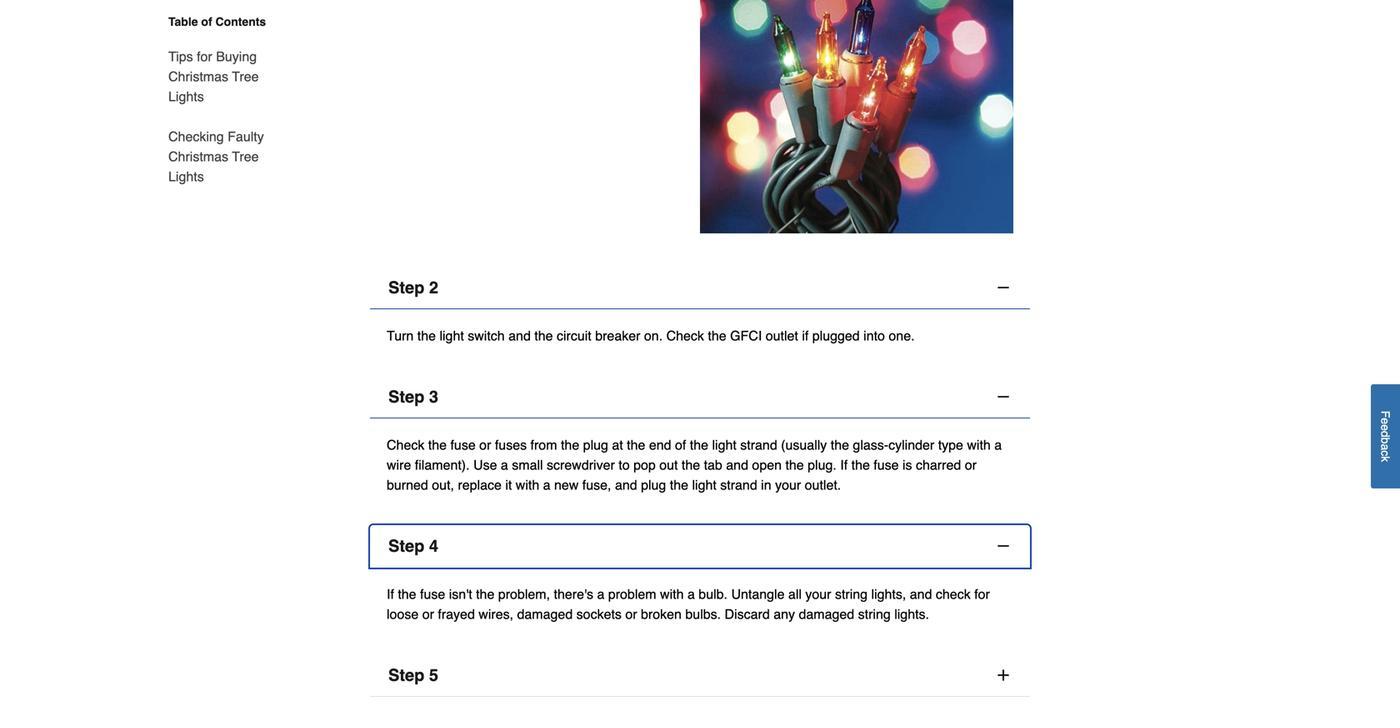 Task type: locate. For each thing, give the bounding box(es) containing it.
of right the table at top left
[[201, 15, 212, 28]]

for inside if the fuse isn't the problem, there's a problem with a bulb. untangle all your string lights, and check for loose or frayed wires, damaged sockets or broken bulbs. discard any damaged string lights.
[[975, 586, 990, 602]]

lights
[[168, 89, 204, 104], [168, 169, 204, 184]]

circuit
[[557, 328, 592, 343]]

it
[[505, 477, 512, 493]]

0 horizontal spatial if
[[387, 586, 394, 602]]

fuse inside if the fuse isn't the problem, there's a problem with a bulb. untangle all your string lights, and check for loose or frayed wires, damaged sockets or broken bulbs. discard any damaged string lights.
[[420, 586, 445, 602]]

0 horizontal spatial plug
[[583, 437, 608, 453]]

fuse left is
[[874, 457, 899, 473]]

1 horizontal spatial your
[[806, 586, 832, 602]]

2 tree from the top
[[232, 149, 259, 164]]

your right in
[[775, 477, 801, 493]]

1 horizontal spatial damaged
[[799, 606, 855, 622]]

your inside if the fuse isn't the problem, there's a problem with a bulb. untangle all your string lights, and check for loose or frayed wires, damaged sockets or broken bulbs. discard any damaged string lights.
[[806, 586, 832, 602]]

a up sockets
[[597, 586, 605, 602]]

1 vertical spatial plug
[[641, 477, 666, 493]]

cylinder
[[889, 437, 935, 453]]

b
[[1379, 438, 1393, 444]]

step left 2
[[388, 278, 425, 297]]

3 step from the top
[[388, 536, 425, 556]]

and
[[509, 328, 531, 343], [726, 457, 749, 473], [615, 477, 637, 493], [910, 586, 932, 602]]

0 vertical spatial plug
[[583, 437, 608, 453]]

table of contents element
[[148, 13, 273, 187]]

1 step from the top
[[388, 278, 425, 297]]

for
[[197, 49, 212, 64], [975, 586, 990, 602]]

1 vertical spatial for
[[975, 586, 990, 602]]

your inside check the fuse or fuses from the plug at the end of the light strand (usually the glass-cylinder type with a wire filament). use a small screwdriver to pop out the tab and open the plug. if the fuse is charred or burned out, replace it with a new fuse, and plug the light strand in your outlet.
[[775, 477, 801, 493]]

0 vertical spatial your
[[775, 477, 801, 493]]

the down glass-
[[852, 457, 870, 473]]

string down lights,
[[858, 606, 891, 622]]

a inside 'button'
[[1379, 444, 1393, 450]]

3
[[429, 387, 439, 406]]

check up wire
[[387, 437, 425, 453]]

problem
[[608, 586, 657, 602]]

checking
[[168, 129, 224, 144]]

the left circuit
[[535, 328, 553, 343]]

your right all
[[806, 586, 832, 602]]

1 vertical spatial tree
[[232, 149, 259, 164]]

1 lights from the top
[[168, 89, 204, 104]]

the left gfci
[[708, 328, 727, 343]]

minus image for step 3
[[995, 388, 1012, 405]]

light
[[440, 328, 464, 343], [712, 437, 737, 453], [692, 477, 717, 493]]

faulty
[[228, 129, 264, 144]]

1 horizontal spatial if
[[841, 457, 848, 473]]

outlet
[[766, 328, 799, 343]]

1 tree from the top
[[232, 69, 259, 84]]

a right type
[[995, 437, 1002, 453]]

light left switch
[[440, 328, 464, 343]]

minus image inside step 3 button
[[995, 388, 1012, 405]]

2 minus image from the top
[[995, 388, 1012, 405]]

the down 'out'
[[670, 477, 689, 493]]

1 vertical spatial your
[[806, 586, 832, 602]]

step 5
[[388, 666, 439, 685]]

if the fuse isn't the problem, there's a problem with a bulb. untangle all your string lights, and check for loose or frayed wires, damaged sockets or broken bulbs. discard any damaged string lights.
[[387, 586, 990, 622]]

step inside step 3 button
[[388, 387, 425, 406]]

for right tips
[[197, 49, 212, 64]]

e
[[1379, 418, 1393, 425], [1379, 425, 1393, 431]]

and right tab
[[726, 457, 749, 473]]

turn
[[387, 328, 414, 343]]

0 vertical spatial lights
[[168, 89, 204, 104]]

2 step from the top
[[388, 387, 425, 406]]

e up d
[[1379, 418, 1393, 425]]

turn the light switch and the circuit breaker on. check the gfci outlet if plugged into one.
[[387, 328, 915, 343]]

fuse
[[451, 437, 476, 453], [874, 457, 899, 473], [420, 586, 445, 602]]

step left 3
[[388, 387, 425, 406]]

light down tab
[[692, 477, 717, 493]]

frayed
[[438, 606, 475, 622]]

tree
[[232, 69, 259, 84], [232, 149, 259, 164]]

small
[[512, 457, 543, 473]]

2 horizontal spatial with
[[967, 437, 991, 453]]

tree down faulty
[[232, 149, 259, 164]]

tips for buying christmas tree lights
[[168, 49, 259, 104]]

or right 'loose'
[[422, 606, 434, 622]]

and up lights.
[[910, 586, 932, 602]]

lights,
[[872, 586, 906, 602]]

1 vertical spatial lights
[[168, 169, 204, 184]]

in
[[761, 477, 772, 493]]

string
[[835, 586, 868, 602], [858, 606, 891, 622]]

a up k
[[1379, 444, 1393, 450]]

step inside step 2 button
[[388, 278, 425, 297]]

is
[[903, 457, 912, 473]]

christmas down checking
[[168, 149, 228, 164]]

1 vertical spatial if
[[387, 586, 394, 602]]

type
[[938, 437, 964, 453]]

fuse left isn't
[[420, 586, 445, 602]]

or down problem
[[626, 606, 637, 622]]

minus image
[[995, 279, 1012, 296], [995, 388, 1012, 405]]

0 horizontal spatial fuse
[[420, 586, 445, 602]]

check right on.
[[667, 328, 704, 343]]

damaged
[[517, 606, 573, 622], [799, 606, 855, 622]]

plug
[[583, 437, 608, 453], [641, 477, 666, 493]]

sockets
[[577, 606, 622, 622]]

1 horizontal spatial fuse
[[451, 437, 476, 453]]

problem,
[[498, 586, 550, 602]]

f
[[1379, 411, 1393, 418]]

step left 4 on the left
[[388, 536, 425, 556]]

and down the to
[[615, 477, 637, 493]]

charred
[[916, 457, 961, 473]]

2 lights from the top
[[168, 169, 204, 184]]

bulbs.
[[686, 606, 721, 622]]

step 2 button
[[370, 267, 1030, 309]]

or right 'charred'
[[965, 457, 977, 473]]

4 step from the top
[[388, 666, 425, 685]]

fuse for step 4
[[420, 586, 445, 602]]

0 vertical spatial minus image
[[995, 279, 1012, 296]]

check
[[936, 586, 971, 602]]

k
[[1379, 456, 1393, 462]]

fuse for step 3
[[451, 437, 476, 453]]

christmas
[[168, 69, 228, 84], [168, 149, 228, 164]]

of right end
[[675, 437, 686, 453]]

switch
[[468, 328, 505, 343]]

if up 'loose'
[[387, 586, 394, 602]]

2 christmas from the top
[[168, 149, 228, 164]]

lights inside the tips for buying christmas tree lights
[[168, 89, 204, 104]]

4
[[429, 536, 439, 556]]

0 vertical spatial christmas
[[168, 69, 228, 84]]

buying
[[216, 49, 257, 64]]

wires,
[[479, 606, 514, 622]]

damaged down all
[[799, 606, 855, 622]]

2 horizontal spatial fuse
[[874, 457, 899, 473]]

1 minus image from the top
[[995, 279, 1012, 296]]

pop
[[634, 457, 656, 473]]

0 vertical spatial for
[[197, 49, 212, 64]]

checking faulty christmas tree lights link
[[168, 117, 273, 187]]

and inside if the fuse isn't the problem, there's a problem with a bulb. untangle all your string lights, and check for loose or frayed wires, damaged sockets or broken bulbs. discard any damaged string lights.
[[910, 586, 932, 602]]

untangle
[[731, 586, 785, 602]]

strand left in
[[720, 477, 758, 493]]

if inside if the fuse isn't the problem, there's a problem with a bulb. untangle all your string lights, and check for loose or frayed wires, damaged sockets or broken bulbs. discard any damaged string lights.
[[387, 586, 394, 602]]

or
[[479, 437, 491, 453], [965, 457, 977, 473], [422, 606, 434, 622], [626, 606, 637, 622]]

0 horizontal spatial your
[[775, 477, 801, 493]]

the up plug.
[[831, 437, 849, 453]]

your
[[775, 477, 801, 493], [806, 586, 832, 602]]

christmas down tips
[[168, 69, 228, 84]]

with right type
[[967, 437, 991, 453]]

string left lights,
[[835, 586, 868, 602]]

(usually
[[781, 437, 827, 453]]

check
[[667, 328, 704, 343], [387, 437, 425, 453]]

use
[[474, 457, 497, 473]]

1 horizontal spatial for
[[975, 586, 990, 602]]

0 vertical spatial fuse
[[451, 437, 476, 453]]

2 vertical spatial fuse
[[420, 586, 445, 602]]

0 horizontal spatial for
[[197, 49, 212, 64]]

if right plug.
[[841, 457, 848, 473]]

e up b on the right bottom
[[1379, 425, 1393, 431]]

with inside if the fuse isn't the problem, there's a problem with a bulb. untangle all your string lights, and check for loose or frayed wires, damaged sockets or broken bulbs. discard any damaged string lights.
[[660, 586, 684, 602]]

1 christmas from the top
[[168, 69, 228, 84]]

with up broken
[[660, 586, 684, 602]]

lights down tips
[[168, 89, 204, 104]]

out
[[660, 457, 678, 473]]

the
[[417, 328, 436, 343], [535, 328, 553, 343], [708, 328, 727, 343], [428, 437, 447, 453], [561, 437, 580, 453], [627, 437, 646, 453], [690, 437, 709, 453], [831, 437, 849, 453], [682, 457, 700, 473], [786, 457, 804, 473], [852, 457, 870, 473], [670, 477, 689, 493], [398, 586, 416, 602], [476, 586, 495, 602]]

minus image inside step 2 button
[[995, 279, 1012, 296]]

one.
[[889, 328, 915, 343]]

1 vertical spatial check
[[387, 437, 425, 453]]

loose
[[387, 606, 419, 622]]

plug down "pop"
[[641, 477, 666, 493]]

tips for buying christmas tree lights link
[[168, 37, 273, 117]]

screwdriver
[[547, 457, 615, 473]]

1 horizontal spatial check
[[667, 328, 704, 343]]

2
[[429, 278, 439, 297]]

strand
[[740, 437, 778, 453], [720, 477, 758, 493]]

0 vertical spatial tree
[[232, 69, 259, 84]]

from
[[531, 437, 557, 453]]

check the fuse or fuses from the plug at the end of the light strand (usually the glass-cylinder type with a wire filament). use a small screwdriver to pop out the tab and open the plug. if the fuse is charred or burned out, replace it with a new fuse, and plug the light strand in your outlet.
[[387, 437, 1002, 493]]

2 vertical spatial with
[[660, 586, 684, 602]]

and right switch
[[509, 328, 531, 343]]

to
[[619, 457, 630, 473]]

tree inside the tips for buying christmas tree lights
[[232, 69, 259, 84]]

light up tab
[[712, 437, 737, 453]]

0 horizontal spatial check
[[387, 437, 425, 453]]

christmas inside checking faulty christmas tree lights
[[168, 149, 228, 164]]

strand up 'open'
[[740, 437, 778, 453]]

1 vertical spatial christmas
[[168, 149, 228, 164]]

1 vertical spatial of
[[675, 437, 686, 453]]

lights down checking
[[168, 169, 204, 184]]

tree down the "buying"
[[232, 69, 259, 84]]

fuse up filament).
[[451, 437, 476, 453]]

1 horizontal spatial with
[[660, 586, 684, 602]]

0 vertical spatial strand
[[740, 437, 778, 453]]

for right check
[[975, 586, 990, 602]]

1 e from the top
[[1379, 418, 1393, 425]]

step inside step 5 button
[[388, 666, 425, 685]]

0 horizontal spatial damaged
[[517, 606, 573, 622]]

plug.
[[808, 457, 837, 473]]

0 vertical spatial string
[[835, 586, 868, 602]]

with
[[967, 437, 991, 453], [516, 477, 540, 493], [660, 586, 684, 602]]

step 3
[[388, 387, 439, 406]]

d
[[1379, 431, 1393, 438]]

0 vertical spatial of
[[201, 15, 212, 28]]

step left 5
[[388, 666, 425, 685]]

c
[[1379, 450, 1393, 456]]

of inside check the fuse or fuses from the plug at the end of the light strand (usually the glass-cylinder type with a wire filament). use a small screwdriver to pop out the tab and open the plug. if the fuse is charred or burned out, replace it with a new fuse, and plug the light strand in your outlet.
[[675, 437, 686, 453]]

1 horizontal spatial of
[[675, 437, 686, 453]]

any
[[774, 606, 795, 622]]

step inside step 4 "button"
[[388, 536, 425, 556]]

damaged down problem,
[[517, 606, 573, 622]]

tree inside checking faulty christmas tree lights
[[232, 149, 259, 164]]

5
[[429, 666, 439, 685]]

0 vertical spatial if
[[841, 457, 848, 473]]

plug left at
[[583, 437, 608, 453]]

1 vertical spatial with
[[516, 477, 540, 493]]

tips
[[168, 49, 193, 64]]

a
[[995, 437, 1002, 453], [1379, 444, 1393, 450], [501, 457, 508, 473], [543, 477, 551, 493], [597, 586, 605, 602], [688, 586, 695, 602]]

with right it
[[516, 477, 540, 493]]

step
[[388, 278, 425, 297], [388, 387, 425, 406], [388, 536, 425, 556], [388, 666, 425, 685]]

1 vertical spatial minus image
[[995, 388, 1012, 405]]



Task type: describe. For each thing, give the bounding box(es) containing it.
christmas inside the tips for buying christmas tree lights
[[168, 69, 228, 84]]

the right 'out'
[[682, 457, 700, 473]]

broken
[[641, 606, 682, 622]]

0 vertical spatial check
[[667, 328, 704, 343]]

the up tab
[[690, 437, 709, 453]]

1 vertical spatial string
[[858, 606, 891, 622]]

step 4
[[388, 536, 439, 556]]

a left new
[[543, 477, 551, 493]]

into
[[864, 328, 885, 343]]

breaker
[[595, 328, 641, 343]]

at
[[612, 437, 623, 453]]

0 horizontal spatial of
[[201, 15, 212, 28]]

out,
[[432, 477, 454, 493]]

there's
[[554, 586, 594, 602]]

f e e d b a c k
[[1379, 411, 1393, 462]]

step for step 2
[[388, 278, 425, 297]]

replace
[[458, 477, 502, 493]]

2 e from the top
[[1379, 425, 1393, 431]]

checking faulty christmas tree lights
[[168, 129, 264, 184]]

the right turn
[[417, 328, 436, 343]]

all
[[789, 586, 802, 602]]

0 vertical spatial with
[[967, 437, 991, 453]]

tab
[[704, 457, 723, 473]]

contents
[[216, 15, 266, 28]]

step for step 3
[[388, 387, 425, 406]]

a right use
[[501, 457, 508, 473]]

step 5 button
[[370, 654, 1030, 697]]

bulb.
[[699, 586, 728, 602]]

1 vertical spatial fuse
[[874, 457, 899, 473]]

the up wires,
[[476, 586, 495, 602]]

open
[[752, 457, 782, 473]]

a left bulb.
[[688, 586, 695, 602]]

on.
[[644, 328, 663, 343]]

the right at
[[627, 437, 646, 453]]

step for step 5
[[388, 666, 425, 685]]

fuses
[[495, 437, 527, 453]]

or up use
[[479, 437, 491, 453]]

burned
[[387, 477, 428, 493]]

fuse,
[[583, 477, 611, 493]]

plugged
[[813, 328, 860, 343]]

filament).
[[415, 457, 470, 473]]

minus image for step 2
[[995, 279, 1012, 296]]

wire
[[387, 457, 411, 473]]

end
[[649, 437, 672, 453]]

discard
[[725, 606, 770, 622]]

1 damaged from the left
[[517, 606, 573, 622]]

check inside check the fuse or fuses from the plug at the end of the light strand (usually the glass-cylinder type with a wire filament). use a small screwdriver to pop out the tab and open the plug. if the fuse is charred or burned out, replace it with a new fuse, and plug the light strand in your outlet.
[[387, 437, 425, 453]]

2 damaged from the left
[[799, 606, 855, 622]]

gfci
[[730, 328, 762, 343]]

if inside check the fuse or fuses from the plug at the end of the light strand (usually the glass-cylinder type with a wire filament). use a small screwdriver to pop out the tab and open the plug. if the fuse is charred or burned out, replace it with a new fuse, and plug the light strand in your outlet.
[[841, 457, 848, 473]]

plus image
[[995, 667, 1012, 683]]

minus image
[[995, 538, 1012, 554]]

table
[[168, 15, 198, 28]]

glass-
[[853, 437, 889, 453]]

1 vertical spatial light
[[712, 437, 737, 453]]

step for step 4
[[388, 536, 425, 556]]

lights.
[[895, 606, 929, 622]]

new
[[554, 477, 579, 493]]

0 horizontal spatial with
[[516, 477, 540, 493]]

f e e d b a c k button
[[1371, 384, 1401, 489]]

lights inside checking faulty christmas tree lights
[[168, 169, 204, 184]]

for inside the tips for buying christmas tree lights
[[197, 49, 212, 64]]

1 vertical spatial strand
[[720, 477, 758, 493]]

step 3 button
[[370, 376, 1030, 418]]

step 4 button
[[370, 525, 1030, 568]]

the down (usually
[[786, 457, 804, 473]]

christmas lights image
[[700, 0, 1014, 233]]

outlet.
[[805, 477, 841, 493]]

the up screwdriver
[[561, 437, 580, 453]]

isn't
[[449, 586, 472, 602]]

table of contents
[[168, 15, 266, 28]]

2 vertical spatial light
[[692, 477, 717, 493]]

the up 'loose'
[[398, 586, 416, 602]]

the up filament).
[[428, 437, 447, 453]]

0 vertical spatial light
[[440, 328, 464, 343]]

1 horizontal spatial plug
[[641, 477, 666, 493]]

step 2
[[388, 278, 439, 297]]

if
[[802, 328, 809, 343]]



Task type: vqa. For each thing, say whether or not it's contained in the screenshot.
full
no



